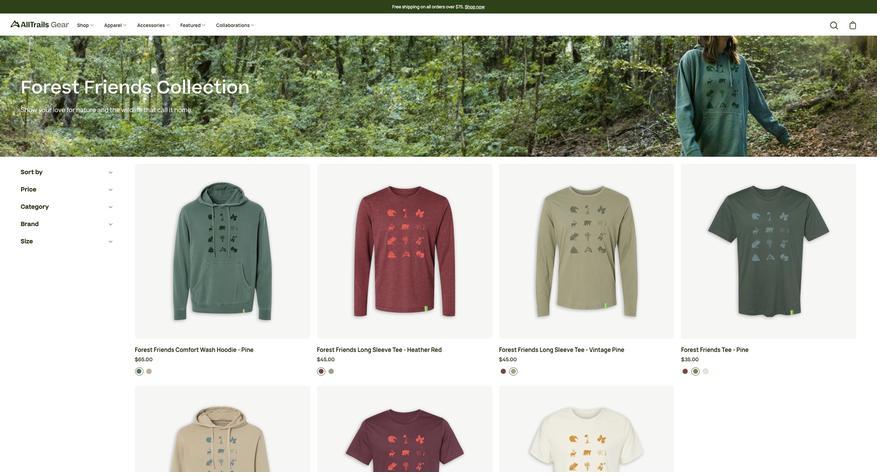 Task type: locate. For each thing, give the bounding box(es) containing it.
forest friends long sleeve tee - vintage pine link
[[500, 346, 675, 354]]

tee inside forest friends tee - pine $35.00
[[722, 346, 732, 354]]

1 horizontal spatial pine
[[613, 346, 625, 354]]

2 pine image from the left
[[693, 369, 699, 374]]

forest up your
[[21, 75, 80, 101]]

toggle plus image inside shop link
[[90, 23, 94, 27]]

price button
[[21, 181, 114, 198]]

1 tee from the left
[[393, 346, 403, 354]]

Vintage Pine radio
[[510, 367, 518, 375]]

forest inside forest friends tee - pine $35.00
[[682, 346, 700, 354]]

forest up heather red option on the right
[[500, 346, 517, 354]]

sleeve inside forest friends long sleeve tee - vintage pine $45.00
[[555, 346, 574, 354]]

tee for heather
[[393, 346, 403, 354]]

friends for forest friends comfort wash hoodie - pine $65.00
[[154, 346, 174, 354]]

0 horizontal spatial sleeve
[[373, 346, 392, 354]]

pine image inside radio
[[693, 369, 699, 374]]

- inside forest friends comfort wash hoodie - pine $65.00
[[238, 346, 240, 354]]

forest inside forest friends long sleeve tee - vintage pine $45.00
[[500, 346, 517, 354]]

$35.00
[[682, 356, 699, 363]]

2 $45.00 from the left
[[500, 356, 517, 363]]

1 toggle plus image from the left
[[90, 23, 94, 27]]

$45.00 inside forest friends long sleeve tee - vintage pine $45.00
[[500, 356, 517, 363]]

heather red image
[[319, 369, 324, 374]]

1 horizontal spatial $45.00 link
[[500, 356, 675, 364]]

toggle plus image left featured
[[166, 23, 170, 27]]

1 sleeve from the left
[[373, 346, 392, 354]]

option group down forest friends long sleeve tee - vintage pine link
[[500, 367, 675, 375]]

1 horizontal spatial pine image
[[693, 369, 699, 374]]

forest for forest friends long sleeve tee - heather red $45.00
[[317, 346, 335, 354]]

toggle plus image for collaborations
[[251, 23, 255, 27]]

apparel
[[104, 22, 123, 28]]

vintage pine image right heather red option on the right
[[511, 369, 517, 374]]

3 toggle plus image from the left
[[251, 23, 255, 27]]

tee inside forest friends long sleeve tee - vintage pine $45.00
[[575, 346, 585, 354]]

- inside forest friends long sleeve tee - vintage pine $45.00
[[586, 346, 589, 354]]

vintage pine image
[[329, 369, 334, 374], [511, 369, 517, 374]]

2 option group from the left
[[317, 367, 493, 375]]

toggle plus image
[[90, 23, 94, 27], [166, 23, 170, 27]]

2 $45.00 link from the left
[[500, 356, 675, 364]]

shipping
[[402, 4, 420, 10]]

1 horizontal spatial toggle plus image
[[166, 23, 170, 27]]

option group down forest friends long sleeve tee - heather red link
[[317, 367, 493, 375]]

$45.00 link for heather
[[317, 356, 493, 364]]

pine image for pine option
[[136, 369, 142, 374]]

nature
[[76, 106, 96, 114]]

$45.00 for forest friends long sleeve tee - vintage pine
[[500, 356, 517, 363]]

tee
[[393, 346, 403, 354], [575, 346, 585, 354], [722, 346, 732, 354]]

sort by
[[21, 168, 43, 176]]

forest inside forest friends long sleeve tee - heather red $45.00
[[317, 346, 335, 354]]

2 - from the left
[[404, 346, 406, 354]]

0 horizontal spatial tee
[[393, 346, 403, 354]]

2 long from the left
[[540, 346, 554, 354]]

1 long from the left
[[358, 346, 372, 354]]

1 horizontal spatial $45.00
[[500, 356, 517, 363]]

pine
[[242, 346, 254, 354], [613, 346, 625, 354], [737, 346, 750, 354]]

- for vintage
[[586, 346, 589, 354]]

$45.00 link down forest friends long sleeve tee - heather red link
[[317, 356, 493, 364]]

it
[[169, 106, 173, 114]]

1 vintage pine image from the left
[[329, 369, 334, 374]]

friends inside forest friends comfort wash hoodie - pine $65.00
[[154, 346, 174, 354]]

option group down the '$35.00' link
[[682, 367, 857, 375]]

friends
[[84, 75, 152, 101], [154, 346, 174, 354], [336, 346, 357, 354], [518, 346, 539, 354], [701, 346, 721, 354]]

$45.00 link down forest friends long sleeve tee - vintage pine link
[[500, 356, 675, 364]]

friends inside forest friends long sleeve tee - heather red $45.00
[[336, 346, 357, 354]]

collaborations link
[[211, 17, 260, 34]]

3 - from the left
[[586, 346, 589, 354]]

pine image for pine radio
[[693, 369, 699, 374]]

0 horizontal spatial toggle plus image
[[90, 23, 94, 27]]

2 toggle plus image from the left
[[166, 23, 170, 27]]

free shipping on all orders over $75. shop now
[[393, 4, 485, 10]]

-
[[238, 346, 240, 354], [404, 346, 406, 354], [586, 346, 589, 354], [734, 346, 736, 354]]

forest
[[21, 75, 80, 101], [135, 346, 153, 354], [317, 346, 335, 354], [500, 346, 517, 354], [682, 346, 700, 354]]

$45.00 up heather red radio
[[317, 356, 335, 363]]

pine image right red option
[[693, 369, 699, 374]]

forest friends tee - pine $35.00
[[682, 346, 750, 363]]

Pine radio
[[692, 367, 700, 375]]

0 horizontal spatial shop
[[77, 22, 90, 28]]

vintage pine image inside radio
[[329, 369, 334, 374]]

toggle plus image for accessories
[[166, 23, 170, 27]]

shop left 'apparel'
[[77, 22, 90, 28]]

friends inside forest friends long sleeve tee - vintage pine $45.00
[[518, 346, 539, 354]]

hoodie
[[217, 346, 237, 354]]

long inside forest friends long sleeve tee - vintage pine $45.00
[[540, 346, 554, 354]]

long for heather
[[358, 346, 372, 354]]

1 horizontal spatial vintage pine image
[[511, 369, 517, 374]]

1 pine image from the left
[[136, 369, 142, 374]]

0 horizontal spatial pine image
[[136, 369, 142, 374]]

1 option group from the left
[[135, 367, 311, 375]]

forest up heather red radio
[[317, 346, 335, 354]]

1 $45.00 from the left
[[317, 356, 335, 363]]

accessories link
[[132, 17, 175, 34]]

0 horizontal spatial toggle plus image
[[123, 23, 127, 27]]

Natural radio
[[145, 367, 154, 375]]

Vintage White radio
[[702, 367, 711, 375]]

3 option group from the left
[[500, 367, 675, 375]]

red
[[432, 346, 442, 354]]

4 option group from the left
[[682, 367, 857, 375]]

heather red image
[[501, 369, 506, 374]]

friends inside forest friends tee - pine $35.00
[[701, 346, 721, 354]]

2 sleeve from the left
[[555, 346, 574, 354]]

2 horizontal spatial tee
[[722, 346, 732, 354]]

2 vintage pine image from the left
[[511, 369, 517, 374]]

forest friends long sleeve tee - heather red link
[[317, 346, 493, 354]]

shop now link
[[465, 4, 485, 10]]

natural image
[[147, 369, 152, 374]]

brand
[[21, 220, 39, 228]]

pine right the hoodie
[[242, 346, 254, 354]]

toggle plus image inside the accessories link
[[166, 23, 170, 27]]

$45.00 inside forest friends long sleeve tee - heather red $45.00
[[317, 356, 335, 363]]

1 horizontal spatial sleeve
[[555, 346, 574, 354]]

toggle plus image inside "apparel" link
[[123, 23, 127, 27]]

toggle plus image inside featured link
[[202, 23, 206, 27]]

3 tee from the left
[[722, 346, 732, 354]]

friends for forest friends long sleeve tee - heather red $45.00
[[336, 346, 357, 354]]

0 horizontal spatial $45.00
[[317, 356, 335, 363]]

toggle plus image for featured
[[202, 23, 206, 27]]

1 vertical spatial shop
[[77, 22, 90, 28]]

featured link
[[175, 17, 211, 34]]

0 horizontal spatial vintage pine image
[[329, 369, 334, 374]]

1 horizontal spatial tee
[[575, 346, 585, 354]]

sleeve for heather
[[373, 346, 392, 354]]

2 tee from the left
[[575, 346, 585, 354]]

the
[[110, 106, 120, 114]]

toggle plus image inside collaborations link
[[251, 23, 255, 27]]

long inside forest friends long sleeve tee - heather red $45.00
[[358, 346, 372, 354]]

shop right $75.
[[465, 4, 476, 10]]

option group
[[135, 367, 311, 375], [317, 367, 493, 375], [500, 367, 675, 375], [682, 367, 857, 375]]

forest friends long sleeve tee - vintage pine $45.00
[[500, 346, 625, 363]]

forest up the $65.00
[[135, 346, 153, 354]]

toggle plus image
[[123, 23, 127, 27], [202, 23, 206, 27], [251, 23, 255, 27]]

1 pine from the left
[[242, 346, 254, 354]]

1 - from the left
[[238, 346, 240, 354]]

vintage pine image inside option
[[511, 369, 517, 374]]

$45.00
[[317, 356, 335, 363], [500, 356, 517, 363]]

orders
[[432, 4, 445, 10]]

vintage pine image for forest friends long sleeve tee - vintage pine
[[511, 369, 517, 374]]

0 horizontal spatial pine
[[242, 346, 254, 354]]

2 pine from the left
[[613, 346, 625, 354]]

that
[[144, 106, 156, 114]]

friends for forest friends tee - pine $35.00
[[701, 346, 721, 354]]

heather
[[408, 346, 430, 354]]

tee inside forest friends long sleeve tee - heather red $45.00
[[393, 346, 403, 354]]

sleeve
[[373, 346, 392, 354], [555, 346, 574, 354]]

pine inside forest friends long sleeve tee - vintage pine $45.00
[[613, 346, 625, 354]]

3 pine from the left
[[737, 346, 750, 354]]

pine image left natural image on the bottom left
[[136, 369, 142, 374]]

pine up the '$35.00' link
[[737, 346, 750, 354]]

pine right vintage
[[613, 346, 625, 354]]

2 horizontal spatial pine
[[737, 346, 750, 354]]

0 horizontal spatial $45.00 link
[[317, 356, 493, 364]]

option group for vintage
[[500, 367, 675, 375]]

option group down $65.00 link
[[135, 367, 311, 375]]

pine image
[[136, 369, 142, 374], [693, 369, 699, 374]]

vintage
[[590, 346, 612, 354]]

home.
[[174, 106, 193, 114]]

0 vertical spatial shop
[[465, 4, 476, 10]]

$45.00 up heather red option on the right
[[500, 356, 517, 363]]

1 horizontal spatial toggle plus image
[[202, 23, 206, 27]]

- inside forest friends long sleeve tee - heather red $45.00
[[404, 346, 406, 354]]

shop
[[465, 4, 476, 10], [77, 22, 90, 28]]

Pine radio
[[135, 367, 143, 375]]

call
[[157, 106, 168, 114]]

toggle plus image left 'apparel'
[[90, 23, 94, 27]]

size button
[[21, 233, 114, 250]]

pine image inside option
[[136, 369, 142, 374]]

4 - from the left
[[734, 346, 736, 354]]

forest inside forest friends comfort wash hoodie - pine $65.00
[[135, 346, 153, 354]]

1 horizontal spatial shop
[[465, 4, 476, 10]]

featured
[[181, 22, 202, 28]]

collection
[[157, 75, 250, 101]]

0 horizontal spatial long
[[358, 346, 372, 354]]

2 toggle plus image from the left
[[202, 23, 206, 27]]

long
[[358, 346, 372, 354], [540, 346, 554, 354]]

$45.00 link
[[317, 356, 493, 364], [500, 356, 675, 364]]

2 horizontal spatial toggle plus image
[[251, 23, 255, 27]]

shop inside shop link
[[77, 22, 90, 28]]

forest friends collection
[[21, 75, 250, 101]]

1 $45.00 link from the left
[[317, 356, 493, 364]]

forest up $35.00
[[682, 346, 700, 354]]

forest friends comfort wash hoodie - pine $65.00
[[135, 346, 254, 363]]

1 toggle plus image from the left
[[123, 23, 127, 27]]

sleeve inside forest friends long sleeve tee - heather red $45.00
[[373, 346, 392, 354]]

vintage pine image right heather red radio
[[329, 369, 334, 374]]

1 horizontal spatial long
[[540, 346, 554, 354]]

$65.00 link
[[135, 356, 310, 364]]



Task type: describe. For each thing, give the bounding box(es) containing it.
sleeve for vintage
[[555, 346, 574, 354]]

vintage pine image for forest friends long sleeve tee - heather red
[[329, 369, 334, 374]]

- for pine
[[238, 346, 240, 354]]

red image
[[683, 369, 689, 374]]

- for heather
[[404, 346, 406, 354]]

pine inside forest friends tee - pine $35.00
[[737, 346, 750, 354]]

vintage white image
[[704, 369, 709, 374]]

love
[[53, 106, 65, 114]]

$75.
[[456, 4, 465, 10]]

Vintage Pine radio
[[328, 367, 336, 375]]

Red radio
[[682, 367, 690, 375]]

$65.00
[[135, 356, 153, 363]]

category button
[[21, 198, 114, 215]]

on
[[421, 4, 426, 10]]

forest for forest friends collection
[[21, 75, 80, 101]]

toggle plus image for apparel
[[123, 23, 127, 27]]

and
[[97, 106, 109, 114]]

your
[[38, 106, 52, 114]]

now
[[477, 4, 485, 10]]

size
[[21, 237, 33, 246]]

comfort
[[176, 346, 199, 354]]

free
[[393, 4, 402, 10]]

option group for heather
[[317, 367, 493, 375]]

friends for forest friends long sleeve tee - vintage pine $45.00
[[518, 346, 539, 354]]

forest for forest friends long sleeve tee - vintage pine $45.00
[[500, 346, 517, 354]]

toggle plus image for shop
[[90, 23, 94, 27]]

wildlife
[[121, 106, 142, 114]]

wash
[[200, 346, 216, 354]]

by
[[35, 168, 43, 176]]

forest friends long sleeve tee - heather red $45.00
[[317, 346, 442, 363]]

over
[[446, 4, 455, 10]]

brand button
[[21, 215, 114, 233]]

tee for vintage
[[575, 346, 585, 354]]

Heather Red radio
[[317, 367, 326, 375]]

sort
[[21, 168, 34, 176]]

all
[[427, 4, 431, 10]]

Heather Red radio
[[500, 367, 508, 375]]

show your love for nature and the wildlife that call it home.
[[21, 106, 193, 114]]

$45.00 link for vintage
[[500, 356, 675, 364]]

for
[[67, 106, 75, 114]]

pine inside forest friends comfort wash hoodie - pine $65.00
[[242, 346, 254, 354]]

sort by button
[[21, 164, 114, 181]]

forest for forest friends comfort wash hoodie - pine $65.00
[[135, 346, 153, 354]]

apparel link
[[99, 17, 132, 34]]

friends for forest friends collection
[[84, 75, 152, 101]]

price
[[21, 185, 36, 194]]

$35.00 link
[[682, 356, 857, 364]]

show
[[21, 106, 37, 114]]

category
[[21, 203, 49, 211]]

$45.00 for forest friends long sleeve tee - heather red
[[317, 356, 335, 363]]

shop link
[[72, 17, 99, 34]]

long for vintage
[[540, 346, 554, 354]]

- inside forest friends tee - pine $35.00
[[734, 346, 736, 354]]

collaborations
[[216, 22, 251, 28]]

forest friends comfort wash hoodie - pine link
[[135, 346, 310, 354]]

forest friends tee - pine link
[[682, 346, 857, 354]]

forest for forest friends tee - pine $35.00
[[682, 346, 700, 354]]

accessories
[[137, 22, 166, 28]]

option group for pine
[[135, 367, 311, 375]]



Task type: vqa. For each thing, say whether or not it's contained in the screenshot.
Vintage option group
yes



